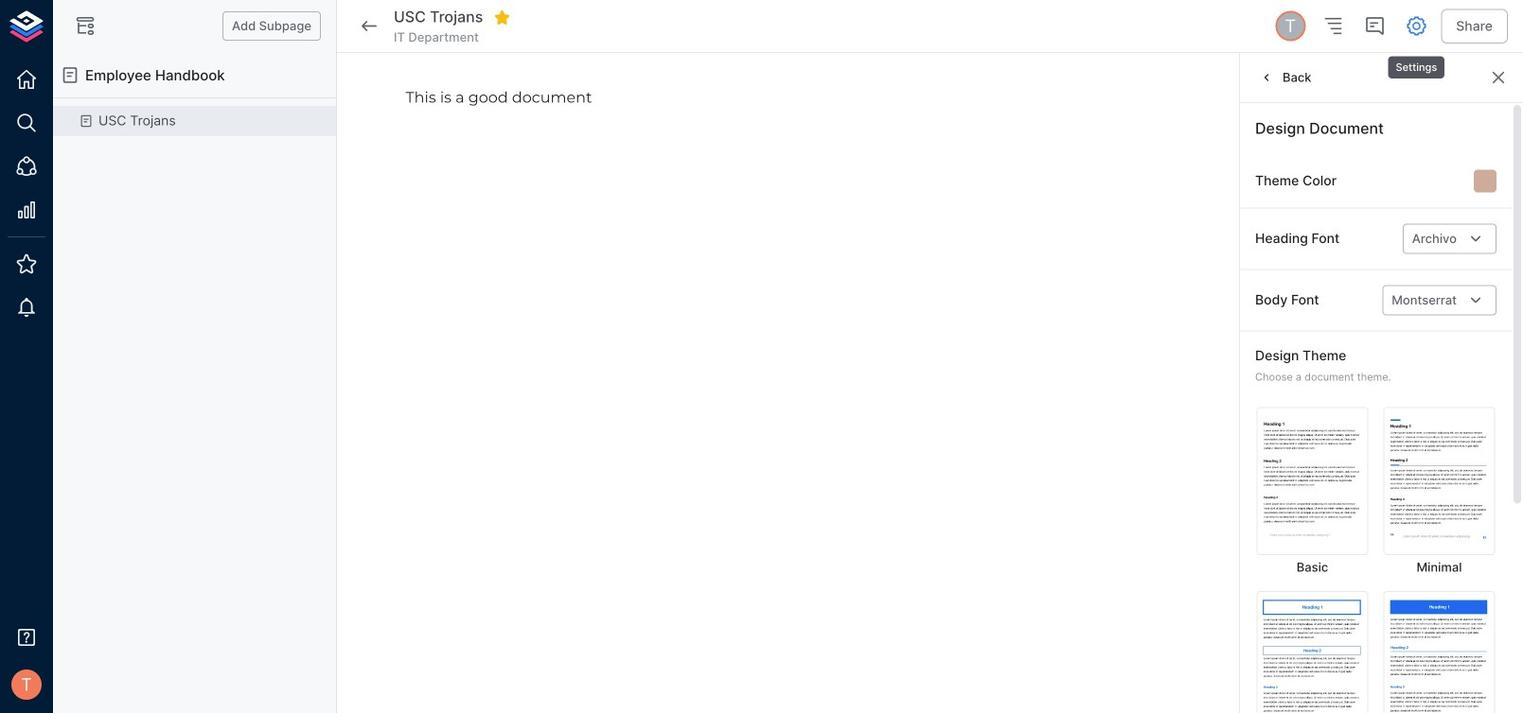 Task type: describe. For each thing, give the bounding box(es) containing it.
table of contents image
[[1322, 15, 1345, 37]]

settings image
[[1405, 15, 1428, 37]]

comments image
[[1364, 15, 1387, 37]]

go back image
[[358, 15, 381, 37]]



Task type: vqa. For each thing, say whether or not it's contained in the screenshot.
comments icon
yes



Task type: locate. For each thing, give the bounding box(es) containing it.
hide wiki image
[[74, 15, 97, 37]]

tooltip
[[1387, 43, 1447, 80]]

remove favorite image
[[494, 9, 511, 26]]



